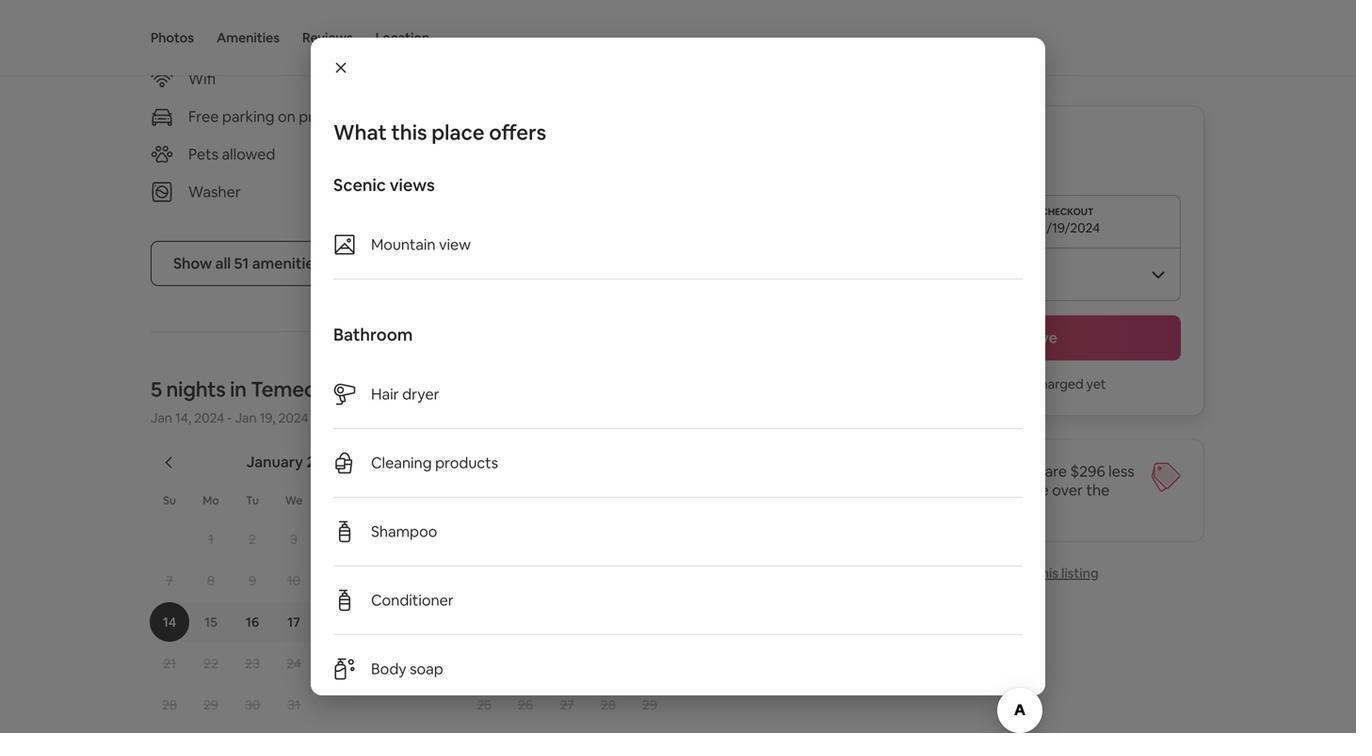 Task type: locate. For each thing, give the bounding box(es) containing it.
over
[[1053, 481, 1083, 500]]

3 right last
[[906, 500, 914, 519]]

charged
[[1033, 376, 1084, 393]]

parking
[[222, 107, 275, 126]]

0 horizontal spatial sa
[[412, 494, 425, 508]]

10
[[287, 573, 301, 590]]

1 horizontal spatial we
[[601, 494, 618, 508]]

free
[[188, 107, 219, 126]]

0 horizontal spatial mo
[[203, 494, 219, 508]]

what
[[333, 119, 387, 146]]

0 horizontal spatial 28
[[162, 697, 177, 714]]

29 button
[[190, 686, 232, 725], [629, 686, 671, 725]]

premises
[[299, 107, 362, 126]]

0 horizontal spatial su
[[163, 494, 176, 508]]

0 horizontal spatial 3
[[290, 531, 298, 548]]

1 vertical spatial 27 button
[[546, 686, 588, 725]]

1 vertical spatial mountain view
[[371, 235, 471, 254]]

list
[[333, 361, 1023, 734]]

1 horizontal spatial 25 button
[[464, 686, 505, 725]]

soap
[[410, 660, 443, 679]]

1 horizontal spatial 25
[[477, 697, 492, 714]]

3 right 2 button
[[290, 531, 298, 548]]

6
[[414, 531, 422, 548]]

25 right 24 button
[[328, 656, 343, 673]]

1 vertical spatial 25 button
[[464, 686, 505, 725]]

0 vertical spatial view
[[256, 31, 288, 51]]

5 left "nights"
[[151, 376, 162, 403]]

0 horizontal spatial mountain view
[[188, 31, 288, 51]]

18, sunday, february 2024. unavailable button
[[464, 644, 504, 684]]

report this listing button
[[960, 565, 1099, 582]]

1 29 from the left
[[203, 697, 219, 714]]

sa
[[412, 494, 425, 508], [728, 494, 740, 508]]

29 down 22 button
[[203, 697, 219, 714]]

1 horizontal spatial th
[[644, 494, 658, 508]]

$296
[[1071, 462, 1106, 481]]

amenities
[[252, 254, 322, 273]]

mountain
[[188, 31, 253, 51], [371, 235, 436, 254]]

your
[[969, 462, 1000, 481]]

2024 right "january"
[[306, 453, 341, 472]]

place
[[432, 119, 485, 146]]

2024
[[194, 410, 224, 427], [278, 410, 309, 427], [306, 453, 341, 472]]

26 left 'soap'
[[369, 656, 384, 673]]

nightly
[[971, 481, 1018, 500]]

1 horizontal spatial this
[[1036, 565, 1059, 582]]

25
[[328, 656, 343, 673], [477, 697, 492, 714]]

-
[[227, 410, 232, 427]]

2 we from the left
[[601, 494, 618, 508]]

0 horizontal spatial 29
[[203, 697, 219, 714]]

washer
[[188, 182, 241, 202]]

list containing hair dryer
[[333, 361, 1023, 734]]

sa up 3, saturday, february 2024. unavailable button
[[728, 494, 740, 508]]

location
[[376, 29, 430, 46]]

jan left 14,
[[151, 410, 172, 427]]

1 28 button from the left
[[149, 686, 190, 725]]

6 button
[[398, 520, 439, 560]]

5 inside button
[[373, 531, 380, 548]]

rate
[[1021, 481, 1049, 500]]

this left listing
[[1036, 565, 1059, 582]]

fr up 5 button
[[372, 494, 382, 508]]

2 tu from the left
[[562, 494, 575, 508]]

27 button down 20, tuesday, february 2024. unavailable button
[[546, 686, 588, 725]]

29 down 22, thursday, february 2024. unavailable 'button'
[[643, 697, 658, 714]]

1 vertical spatial 26
[[518, 697, 533, 714]]

1 vertical spatial 26 button
[[505, 686, 546, 725]]

offers
[[489, 119, 547, 146]]

4
[[332, 531, 339, 548]]

1 mo from the left
[[203, 494, 219, 508]]

23 button
[[232, 644, 273, 684]]

17
[[287, 614, 300, 631]]

this left the place
[[391, 119, 427, 146]]

this inside dialog
[[391, 119, 427, 146]]

5
[[151, 376, 162, 403], [373, 531, 380, 548]]

25 button down 18, sunday, february 2024. unavailable button
[[464, 686, 505, 725]]

28 button
[[149, 686, 190, 725], [588, 686, 629, 725]]

sa up shampoo
[[412, 494, 425, 508]]

fr
[[372, 494, 382, 508], [687, 494, 698, 508]]

1 28 from the left
[[162, 697, 177, 714]]

8
[[207, 573, 215, 590]]

0 vertical spatial this
[[391, 119, 427, 146]]

th up 1, thursday, february 2024. unavailable button at bottom
[[644, 494, 658, 508]]

calendar application
[[128, 432, 1357, 734]]

the left avg.
[[913, 481, 936, 500]]

0 vertical spatial 3
[[906, 500, 914, 519]]

0 horizontal spatial 28 button
[[149, 686, 190, 725]]

0 horizontal spatial view
[[256, 31, 288, 51]]

1 vertical spatial mountain
[[371, 235, 436, 254]]

29 button down 22, thursday, february 2024. unavailable 'button'
[[629, 686, 671, 725]]

1 horizontal spatial view
[[439, 235, 471, 254]]

21, wednesday, february 2024. unavailable button
[[589, 644, 628, 684]]

27 right the body
[[411, 656, 425, 673]]

1 horizontal spatial 29 button
[[629, 686, 671, 725]]

28 button down 21 button
[[149, 686, 190, 725]]

0 horizontal spatial we
[[285, 494, 303, 508]]

0 horizontal spatial 27 button
[[398, 644, 439, 684]]

show all 51 amenities
[[173, 254, 322, 273]]

mountain down views
[[371, 235, 436, 254]]

16 button
[[232, 603, 273, 642]]

28 down 21, wednesday, february 2024. unavailable button
[[601, 697, 616, 714]]

1 horizontal spatial mountain
[[371, 235, 436, 254]]

nights
[[166, 376, 226, 403]]

allowed
[[222, 145, 275, 164]]

0 horizontal spatial 5
[[151, 376, 162, 403]]

2024 right 19,
[[278, 410, 309, 427]]

what this place offers
[[333, 119, 547, 146]]

scenic
[[333, 174, 386, 196]]

reserve
[[1001, 328, 1058, 348]]

1 horizontal spatial mountain view
[[371, 235, 471, 254]]

0 vertical spatial mountain view
[[188, 31, 288, 51]]

5 left 6
[[373, 531, 380, 548]]

0 horizontal spatial th
[[329, 494, 342, 508]]

mountain view inside what this place offers dialog
[[371, 235, 471, 254]]

mountain view up wifi
[[188, 31, 288, 51]]

1 horizontal spatial fr
[[687, 494, 698, 508]]

th
[[329, 494, 342, 508], [644, 494, 658, 508]]

25 button down the 18 at left bottom
[[315, 644, 356, 684]]

27 down 20, tuesday, february 2024. unavailable button
[[560, 697, 574, 714]]

mountain up wifi
[[188, 31, 253, 51]]

28 down 21 button
[[162, 697, 177, 714]]

0 vertical spatial mountain
[[188, 31, 253, 51]]

photos
[[151, 29, 194, 46]]

body soap
[[371, 660, 443, 679]]

0 horizontal spatial 26
[[369, 656, 384, 673]]

25 down 18, sunday, february 2024. unavailable button
[[477, 697, 492, 714]]

2 th from the left
[[644, 494, 658, 508]]

january
[[246, 453, 303, 472]]

we
[[285, 494, 303, 508], [601, 494, 618, 508]]

0 horizontal spatial tu
[[246, 494, 259, 508]]

1 horizontal spatial the
[[1087, 481, 1110, 500]]

26 button left 'soap'
[[356, 644, 398, 684]]

2 sa from the left
[[728, 494, 740, 508]]

0 horizontal spatial 25
[[328, 656, 343, 673]]

22, thursday, february 2024. unavailable button
[[630, 644, 670, 684]]

5 inside 5 nights in temecula jan 14, 2024 - jan 19, 2024
[[151, 376, 162, 403]]

27 button down "conditioner"
[[398, 644, 439, 684]]

29 for first "29" button from right
[[643, 697, 658, 714]]

26 down 19, monday, february 2024. unavailable button
[[518, 697, 533, 714]]

28 for 1st 28 button from right
[[601, 697, 616, 714]]

view
[[256, 31, 288, 51], [439, 235, 471, 254]]

2 28 from the left
[[601, 697, 616, 714]]

1 horizontal spatial 26
[[518, 697, 533, 714]]

29 for second "29" button from right
[[203, 697, 219, 714]]

1 horizontal spatial 3
[[906, 500, 914, 519]]

1 vertical spatial this
[[1036, 565, 1059, 582]]

51
[[234, 254, 249, 273]]

1 horizontal spatial 27 button
[[546, 686, 588, 725]]

8 button
[[190, 561, 232, 601]]

0 horizontal spatial fr
[[372, 494, 382, 508]]

17 button
[[273, 603, 315, 642]]

0 vertical spatial 5
[[151, 376, 162, 403]]

0 horizontal spatial mountain
[[188, 31, 253, 51]]

5 for 5
[[373, 531, 380, 548]]

21
[[163, 656, 176, 673]]

0 horizontal spatial this
[[391, 119, 427, 146]]

0 horizontal spatial 29 button
[[190, 686, 232, 725]]

hair
[[371, 385, 399, 404]]

0 vertical spatial 27
[[411, 656, 425, 673]]

1 horizontal spatial mo
[[518, 494, 535, 508]]

su down products
[[479, 494, 492, 508]]

are
[[1045, 462, 1067, 481]]

1
[[208, 531, 214, 548]]

jan
[[151, 410, 172, 427], [235, 410, 257, 427]]

the right over
[[1087, 481, 1110, 500]]

1 horizontal spatial 26 button
[[505, 686, 546, 725]]

2 29 from the left
[[643, 697, 658, 714]]

18
[[329, 614, 342, 631]]

su
[[163, 494, 176, 508], [479, 494, 492, 508]]

fr up the 2, friday, february 2024. unavailable button
[[687, 494, 698, 508]]

1 sa from the left
[[412, 494, 425, 508]]

1 vertical spatial 5
[[373, 531, 380, 548]]

26 button down 19, monday, february 2024. unavailable button
[[505, 686, 546, 725]]

su up the 7
[[163, 494, 176, 508]]

28 button down 21, wednesday, february 2024. unavailable button
[[588, 686, 629, 725]]

1 fr from the left
[[372, 494, 382, 508]]

29 button down 22
[[190, 686, 232, 725]]

last
[[878, 500, 902, 519]]

mountain view down views
[[371, 235, 471, 254]]

0 horizontal spatial the
[[913, 481, 936, 500]]

28
[[162, 697, 177, 714], [601, 697, 616, 714]]

months.
[[917, 500, 974, 519]]

25 for 25 button to the right
[[477, 697, 492, 714]]

1 we from the left
[[285, 494, 303, 508]]

22
[[204, 656, 218, 673]]

1 vertical spatial view
[[439, 235, 471, 254]]

1 horizontal spatial jan
[[235, 410, 257, 427]]

jan right the -
[[235, 410, 257, 427]]

0 horizontal spatial 27
[[411, 656, 425, 673]]

1, thursday, february 2024. unavailable button
[[630, 520, 670, 560]]

mo
[[203, 494, 219, 508], [518, 494, 535, 508]]

1 horizontal spatial su
[[479, 494, 492, 508]]

1 horizontal spatial tu
[[562, 494, 575, 508]]

1 horizontal spatial sa
[[728, 494, 740, 508]]

1 horizontal spatial 29
[[643, 697, 658, 714]]

0 horizontal spatial 26 button
[[356, 644, 398, 684]]

3
[[906, 500, 914, 519], [290, 531, 298, 548]]

1 horizontal spatial 28 button
[[588, 686, 629, 725]]

26 button
[[356, 644, 398, 684], [505, 686, 546, 725]]

you won't be charged yet
[[953, 376, 1107, 393]]

1 horizontal spatial 28
[[601, 697, 616, 714]]

mountain view
[[188, 31, 288, 51], [371, 235, 471, 254]]

3 inside your dates are $296 less than the avg. nightly rate over the last 3 months.
[[906, 500, 914, 519]]

1 vertical spatial 27
[[560, 697, 574, 714]]

24, saturday, february 2024. unavailable button
[[713, 644, 753, 684]]

0 horizontal spatial 25 button
[[315, 644, 356, 684]]

1 vertical spatial 3
[[290, 531, 298, 548]]

23, friday, february 2024. unavailable button
[[672, 644, 711, 684]]

16
[[246, 614, 259, 631]]

1 vertical spatial 25
[[477, 697, 492, 714]]

5 for 5 nights in temecula jan 14, 2024 - jan 19, 2024
[[151, 376, 162, 403]]

0 vertical spatial 25
[[328, 656, 343, 673]]

1 horizontal spatial 5
[[373, 531, 380, 548]]

th up 4
[[329, 494, 342, 508]]

0 horizontal spatial jan
[[151, 410, 172, 427]]

22 button
[[190, 644, 232, 684]]

15
[[205, 614, 218, 631]]

0 vertical spatial 25 button
[[315, 644, 356, 684]]



Task type: vqa. For each thing, say whether or not it's contained in the screenshot.
the rightmost 25 button 25
yes



Task type: describe. For each thing, give the bounding box(es) containing it.
yet
[[1087, 376, 1107, 393]]

19,
[[260, 410, 276, 427]]

january 2024
[[246, 453, 341, 472]]

1 button
[[190, 520, 232, 560]]

2 29 button from the left
[[629, 686, 671, 725]]

location button
[[376, 0, 430, 75]]

20, tuesday, february 2024. unavailable button
[[547, 644, 587, 684]]

hair dryer
[[371, 385, 440, 404]]

kitchen
[[504, 31, 557, 51]]

2024 inside calendar application
[[306, 453, 341, 472]]

15 button
[[190, 603, 232, 642]]

3 inside 'button'
[[290, 531, 298, 548]]

won't
[[978, 376, 1012, 393]]

products
[[435, 454, 498, 473]]

pets
[[188, 145, 219, 164]]

5 nights in temecula jan 14, 2024 - jan 19, 2024
[[151, 376, 344, 427]]

bathroom
[[333, 324, 413, 346]]

list inside what this place offers dialog
[[333, 361, 1023, 734]]

19, monday, february 2024. unavailable button
[[506, 644, 545, 684]]

1 th from the left
[[329, 494, 342, 508]]

4 button
[[315, 520, 356, 560]]

21 button
[[149, 644, 190, 684]]

show
[[173, 254, 212, 273]]

dates
[[1003, 462, 1042, 481]]

listing
[[1062, 565, 1099, 582]]

show all 51 amenities button
[[151, 241, 344, 286]]

5 button
[[356, 520, 398, 560]]

amenities
[[217, 29, 280, 46]]

cleaning products
[[371, 454, 498, 473]]

this for what
[[391, 119, 427, 146]]

shampoo
[[371, 522, 437, 542]]

14
[[163, 614, 176, 631]]

pool
[[504, 107, 534, 126]]

31 button
[[273, 686, 315, 725]]

2 button
[[232, 520, 273, 560]]

view inside what this place offers dialog
[[439, 235, 471, 254]]

24 button
[[273, 644, 315, 684]]

free parking on premises
[[188, 107, 362, 126]]

14 button
[[149, 603, 190, 642]]

2 jan from the left
[[235, 410, 257, 427]]

all
[[215, 254, 231, 273]]

views
[[390, 174, 435, 196]]

2 28 button from the left
[[588, 686, 629, 725]]

cleaning
[[371, 454, 432, 473]]

report
[[990, 565, 1033, 582]]

2 fr from the left
[[687, 494, 698, 508]]

9 button
[[232, 561, 273, 601]]

body
[[371, 660, 407, 679]]

10 button
[[273, 561, 315, 601]]

9
[[249, 573, 256, 590]]

your dates are $296 less than the avg. nightly rate over the last 3 months.
[[878, 462, 1135, 519]]

1 su from the left
[[163, 494, 176, 508]]

0 vertical spatial 26 button
[[356, 644, 398, 684]]

18 button
[[315, 603, 356, 642]]

conditioner
[[371, 591, 454, 610]]

2 the from the left
[[1087, 481, 1110, 500]]

in
[[230, 376, 247, 403]]

23
[[245, 656, 260, 673]]

reviews
[[302, 29, 353, 46]]

1/19/2024
[[1041, 220, 1101, 236]]

avg.
[[939, 481, 968, 500]]

than
[[878, 481, 909, 500]]

30
[[245, 697, 260, 714]]

what this place offers dialog
[[311, 38, 1046, 734]]

31
[[287, 697, 300, 714]]

wifi
[[188, 69, 216, 88]]

1 tu from the left
[[246, 494, 259, 508]]

2 mo from the left
[[518, 494, 535, 508]]

30 button
[[232, 686, 273, 725]]

this for report
[[1036, 565, 1059, 582]]

1 the from the left
[[913, 481, 936, 500]]

scenic views
[[333, 174, 435, 196]]

report this listing
[[990, 565, 1099, 582]]

25 for left 25 button
[[328, 656, 343, 673]]

2, friday, february 2024. unavailable button
[[672, 520, 711, 560]]

reserve button
[[878, 316, 1181, 361]]

1 29 button from the left
[[190, 686, 232, 725]]

2024 left the -
[[194, 410, 224, 427]]

mountain inside what this place offers dialog
[[371, 235, 436, 254]]

less
[[1109, 462, 1135, 481]]

photos button
[[151, 0, 194, 75]]

be
[[1015, 376, 1031, 393]]

14,
[[175, 410, 191, 427]]

dryer
[[402, 385, 440, 404]]

2 su from the left
[[479, 494, 492, 508]]

7
[[166, 573, 173, 590]]

reviews button
[[302, 0, 353, 75]]

3, saturday, february 2024. unavailable button
[[713, 520, 753, 560]]

you
[[953, 376, 975, 393]]

amenities button
[[217, 0, 280, 75]]

1 horizontal spatial 27
[[560, 697, 574, 714]]

0 vertical spatial 26
[[369, 656, 384, 673]]

0 vertical spatial 27 button
[[398, 644, 439, 684]]

temecula
[[251, 376, 344, 403]]

1/19/2024 button
[[878, 195, 1181, 248]]

24
[[286, 656, 301, 673]]

28 for 2nd 28 button from the right
[[162, 697, 177, 714]]

1 jan from the left
[[151, 410, 172, 427]]

pets allowed
[[188, 145, 275, 164]]



